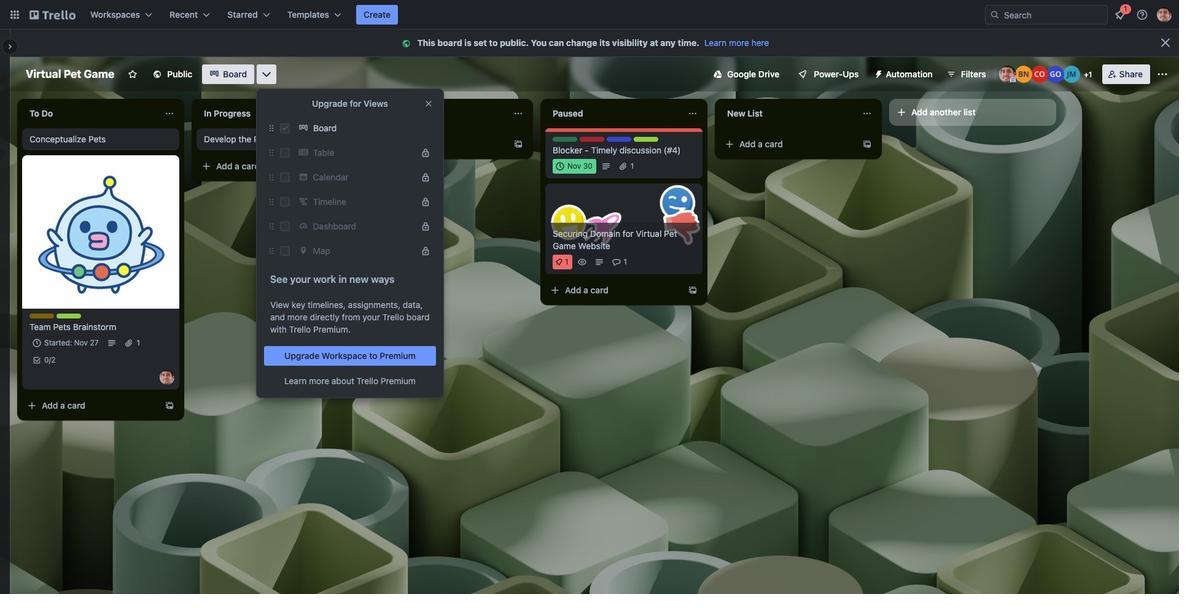 Task type: describe. For each thing, give the bounding box(es) containing it.
pet inside securing domain for virtual pet game website
[[664, 229, 677, 239]]

workspaces button
[[83, 5, 160, 25]]

view key timelines, assignments, data, and more directly from your trello board with trello premium.
[[270, 300, 430, 335]]

0 horizontal spatial to
[[369, 351, 378, 361]]

create from template… image for in progress
[[339, 162, 349, 171]]

0 vertical spatial your
[[290, 274, 311, 285]]

google
[[728, 69, 757, 79]]

color: green, title: "goal" element
[[553, 137, 578, 146]]

trello inside learn more about trello premium link
[[357, 376, 379, 387]]

Paused text field
[[546, 104, 681, 124]]

-
[[585, 145, 589, 155]]

new
[[350, 274, 369, 285]]

automation button
[[869, 65, 941, 84]]

power-ups
[[814, 69, 859, 79]]

discussion
[[620, 145, 662, 155]]

team task
[[57, 314, 94, 323]]

0
[[44, 356, 49, 365]]

fyi
[[607, 137, 619, 146]]

0 vertical spatial trello
[[383, 312, 404, 323]]

calendar
[[313, 172, 349, 183]]

this member is an admin of this board. image
[[1011, 77, 1016, 83]]

new list
[[728, 108, 763, 119]]

1 horizontal spatial james peterson (jamespeterson93) image
[[1000, 66, 1017, 83]]

develop
[[204, 134, 236, 144]]

card for progress
[[242, 161, 260, 171]]

change
[[567, 37, 598, 48]]

google drive
[[728, 69, 780, 79]]

1 horizontal spatial board link
[[295, 119, 436, 138]]

drive
[[759, 69, 780, 79]]

sm image
[[869, 65, 886, 82]]

add a card for list
[[740, 139, 784, 149]]

google drive button
[[707, 65, 787, 84]]

task
[[78, 314, 94, 323]]

open information menu image
[[1137, 9, 1149, 21]]

is
[[465, 37, 472, 48]]

card for do
[[67, 401, 85, 411]]

pets for conceptualize
[[88, 134, 106, 144]]

switch to… image
[[9, 9, 21, 21]]

brainstorm
[[73, 322, 116, 332]]

color: bold lime, title: "team task" element
[[57, 314, 94, 323]]

blocker - timely discussion (#4) link
[[553, 144, 696, 157]]

goal
[[553, 137, 569, 146]]

add a card for do
[[42, 401, 85, 411]]

assignments,
[[348, 300, 401, 310]]

search image
[[991, 10, 1000, 20]]

starred
[[228, 9, 258, 20]]

upgrade for upgrade for views
[[312, 98, 348, 109]]

27
[[90, 339, 99, 348]]

create from template… image for new list
[[863, 139, 873, 149]]

nov inside checkbox
[[568, 162, 581, 171]]

set
[[474, 37, 487, 48]]

team pets brainstorm link
[[29, 321, 172, 334]]

show menu image
[[1157, 68, 1169, 81]]

1 down securing
[[565, 257, 569, 267]]

color: bold lime, title: none image
[[634, 137, 659, 142]]

In Progress text field
[[197, 104, 332, 124]]

filters button
[[943, 65, 990, 84]]

power-ups button
[[790, 65, 867, 84]]

add another list button
[[890, 99, 1057, 126]]

1 down the securing domain for virtual pet game website link
[[624, 257, 628, 267]]

public.
[[500, 37, 529, 48]]

color: yellow, title: none image
[[29, 314, 54, 319]]

add for new list
[[740, 139, 756, 149]]

add inside button
[[912, 107, 928, 117]]

about
[[332, 376, 355, 387]]

close popover image
[[424, 99, 434, 109]]

ben nelson (bennelson96) image
[[1016, 66, 1033, 83]]

securing
[[553, 229, 588, 239]]

pets for team
[[53, 322, 71, 332]]

christina overa (christinaovera) image
[[1032, 66, 1049, 83]]

add for in progress
[[216, 161, 233, 171]]

and
[[270, 312, 285, 323]]

0 vertical spatial premium
[[380, 351, 416, 361]]

1 right jeremy miller (jeremymiller198) image
[[1089, 70, 1093, 79]]

can
[[549, 37, 564, 48]]

2
[[51, 356, 56, 365]]

1 vertical spatial premium
[[381, 376, 416, 387]]

0 horizontal spatial james peterson (jamespeterson93) image
[[160, 371, 175, 385]]

sm image
[[400, 37, 418, 50]]

starred button
[[220, 5, 278, 25]]

recent
[[170, 9, 198, 20]]

add a card for progress
[[216, 161, 260, 171]]

1 vertical spatial trello
[[289, 324, 311, 335]]

james peterson (jamespeterson93) image
[[1158, 7, 1172, 22]]

add a card button for paused
[[546, 281, 683, 300]]

views
[[364, 98, 388, 109]]

visibility
[[612, 37, 648, 48]]

premium.
[[313, 324, 351, 335]]

Search field
[[1000, 6, 1108, 24]]

in
[[339, 274, 347, 285]]

learn more about trello premium
[[285, 376, 416, 387]]

+
[[1085, 70, 1089, 79]]

public
[[167, 69, 192, 79]]

conceptualize pets link
[[29, 133, 172, 146]]

with
[[270, 324, 287, 335]]

timely
[[591, 145, 618, 155]]

customize views image
[[261, 68, 273, 81]]

board inside view key timelines, assignments, data, and more directly from your trello board with trello premium.
[[407, 312, 430, 323]]

ups
[[843, 69, 859, 79]]

from
[[342, 312, 360, 323]]

map
[[313, 246, 330, 256]]

power-
[[814, 69, 843, 79]]

domain
[[591, 229, 621, 239]]

filters
[[962, 69, 987, 79]]

create from template… image for to do
[[165, 401, 175, 411]]

add a card down website
[[565, 285, 609, 296]]

this
[[418, 37, 436, 48]]

color: blue, title: "fyi" element
[[607, 137, 632, 146]]

1 horizontal spatial board
[[313, 123, 337, 133]]

upgrade for views
[[312, 98, 388, 109]]

game inside securing domain for virtual pet game website
[[553, 241, 576, 251]]

upgrade workspace to premium
[[285, 351, 416, 361]]

do
[[42, 108, 53, 119]]

learn more about trello premium link
[[285, 375, 416, 388]]

your inside view key timelines, assignments, data, and more directly from your trello board with trello premium.
[[363, 312, 380, 323]]

this board is set to public. you can change its visibility at any time. learn more here
[[418, 37, 770, 48]]

here
[[752, 37, 770, 48]]

30
[[584, 162, 593, 171]]



Task type: locate. For each thing, give the bounding box(es) containing it.
nov 30
[[568, 162, 593, 171]]

Nov 30 checkbox
[[553, 159, 597, 174]]

learn more here link
[[700, 37, 770, 48]]

1 horizontal spatial virtual
[[636, 229, 662, 239]]

your down assignments,
[[363, 312, 380, 323]]

a for progress
[[235, 161, 240, 171]]

1 vertical spatial more
[[287, 312, 308, 323]]

1 horizontal spatial for
[[623, 229, 634, 239]]

1 horizontal spatial to
[[489, 37, 498, 48]]

any
[[661, 37, 676, 48]]

team left 'task'
[[57, 314, 76, 323]]

workspace
[[322, 351, 367, 361]]

for inside securing domain for virtual pet game website
[[623, 229, 634, 239]]

2 vertical spatial more
[[309, 376, 329, 387]]

for left views
[[350, 98, 362, 109]]

add a card down the
[[216, 161, 260, 171]]

ways
[[371, 274, 395, 285]]

directly
[[310, 312, 340, 323]]

google drive icon image
[[714, 70, 723, 79]]

create button
[[356, 5, 398, 25]]

trello right about
[[357, 376, 379, 387]]

1 horizontal spatial learn
[[705, 37, 727, 48]]

2 horizontal spatial trello
[[383, 312, 404, 323]]

0 horizontal spatial trello
[[289, 324, 311, 335]]

0 horizontal spatial board
[[223, 69, 247, 79]]

add down website
[[565, 285, 582, 296]]

pet inside the board name text box
[[64, 68, 81, 81]]

0 horizontal spatial board link
[[202, 65, 255, 84]]

1 vertical spatial learn
[[285, 376, 307, 387]]

templates button
[[280, 5, 349, 25]]

started: nov 27
[[44, 339, 99, 348]]

trello right with
[[289, 324, 311, 335]]

0 vertical spatial for
[[350, 98, 362, 109]]

1 down blocker - timely discussion (#4) 'link'
[[631, 162, 634, 171]]

add left another
[[912, 107, 928, 117]]

0 horizontal spatial team
[[29, 322, 51, 332]]

0 horizontal spatial pet
[[64, 68, 81, 81]]

new
[[728, 108, 746, 119]]

New List text field
[[720, 104, 855, 124]]

/
[[49, 356, 51, 365]]

0 vertical spatial nov
[[568, 162, 581, 171]]

for
[[350, 98, 362, 109], [623, 229, 634, 239]]

board
[[438, 37, 463, 48], [407, 312, 430, 323]]

your right see
[[290, 274, 311, 285]]

blocker inside 'link'
[[553, 145, 583, 155]]

develop the pet space™️
[[204, 134, 301, 144]]

1 horizontal spatial pets
[[88, 134, 106, 144]]

work
[[314, 274, 336, 285]]

blocker left fyi
[[580, 137, 607, 146]]

create
[[364, 9, 391, 20]]

color: red, title: "blocker" element
[[580, 137, 607, 146]]

nov left 30
[[568, 162, 581, 171]]

at
[[650, 37, 659, 48]]

virtual up to do at top left
[[26, 68, 61, 81]]

more inside learn more about trello premium link
[[309, 376, 329, 387]]

2 horizontal spatial more
[[729, 37, 750, 48]]

1 down team pets brainstorm link
[[137, 339, 140, 348]]

0 vertical spatial virtual
[[26, 68, 61, 81]]

securing domain for virtual pet game website link
[[553, 228, 696, 253]]

add a card button down 2
[[22, 396, 160, 416]]

more
[[729, 37, 750, 48], [287, 312, 308, 323], [309, 376, 329, 387]]

card
[[416, 139, 434, 149], [765, 139, 784, 149], [242, 161, 260, 171], [591, 285, 609, 296], [67, 401, 85, 411]]

1 horizontal spatial game
[[553, 241, 576, 251]]

gary orlando (garyorlando) image
[[1048, 66, 1065, 83]]

recent button
[[162, 5, 218, 25]]

blocker fyi
[[580, 137, 619, 146]]

+ 1
[[1085, 70, 1093, 79]]

list
[[964, 107, 976, 117]]

add for to do
[[42, 401, 58, 411]]

game left star or unstar board image
[[84, 68, 114, 81]]

add a card button for to do
[[22, 396, 160, 416]]

1 horizontal spatial nov
[[568, 162, 581, 171]]

0 vertical spatial upgrade
[[312, 98, 348, 109]]

timelines,
[[308, 300, 346, 310]]

the
[[239, 134, 252, 144]]

for right domain
[[623, 229, 634, 239]]

automation
[[886, 69, 933, 79]]

0 horizontal spatial learn
[[285, 376, 307, 387]]

2 horizontal spatial pet
[[664, 229, 677, 239]]

1 vertical spatial for
[[623, 229, 634, 239]]

upgrade for upgrade workspace to premium
[[285, 351, 320, 361]]

0 vertical spatial game
[[84, 68, 114, 81]]

see your work in new ways
[[270, 274, 395, 285]]

blocker - timely discussion (#4)
[[553, 145, 681, 155]]

0 vertical spatial more
[[729, 37, 750, 48]]

1 vertical spatial game
[[553, 241, 576, 251]]

james peterson (jamespeterson93) image
[[1000, 66, 1017, 83], [160, 371, 175, 385]]

1 horizontal spatial your
[[363, 312, 380, 323]]

0 horizontal spatial board
[[407, 312, 430, 323]]

conceptualize pets
[[29, 134, 106, 144]]

learn
[[705, 37, 727, 48], [285, 376, 307, 387]]

Done text field
[[371, 104, 506, 124]]

securing domain for virtual pet game website
[[553, 229, 677, 251]]

1 vertical spatial board
[[313, 123, 337, 133]]

0 vertical spatial to
[[489, 37, 498, 48]]

1 horizontal spatial pet
[[254, 134, 267, 144]]

view
[[270, 300, 290, 310]]

nov left 27
[[74, 339, 88, 348]]

game inside the board name text box
[[84, 68, 114, 81]]

a
[[409, 139, 414, 149], [758, 139, 763, 149], [235, 161, 240, 171], [584, 285, 589, 296], [60, 401, 65, 411]]

key
[[292, 300, 306, 310]]

add a card button down the new list text field
[[720, 135, 858, 154]]

to
[[29, 108, 39, 119]]

add for paused
[[565, 285, 582, 296]]

0 horizontal spatial virtual
[[26, 68, 61, 81]]

premium down data, at the bottom left of page
[[380, 351, 416, 361]]

board down data, at the bottom left of page
[[407, 312, 430, 323]]

add a card down 2
[[42, 401, 85, 411]]

list
[[748, 108, 763, 119]]

1 horizontal spatial more
[[309, 376, 329, 387]]

team
[[57, 314, 76, 323], [29, 322, 51, 332]]

premium down upgrade workspace to premium link
[[381, 376, 416, 387]]

add down new list on the top
[[740, 139, 756, 149]]

add a card down list
[[740, 139, 784, 149]]

0 horizontal spatial for
[[350, 98, 362, 109]]

add down develop
[[216, 161, 233, 171]]

1 vertical spatial upgrade
[[285, 351, 320, 361]]

blocker for blocker fyi
[[580, 137, 607, 146]]

1 horizontal spatial trello
[[357, 376, 379, 387]]

more left here
[[729, 37, 750, 48]]

team down color: yellow, title: none icon
[[29, 322, 51, 332]]

website
[[579, 241, 611, 251]]

board left customize views icon
[[223, 69, 247, 79]]

started:
[[44, 339, 72, 348]]

in
[[204, 108, 212, 119]]

2 vertical spatial pet
[[664, 229, 677, 239]]

0 horizontal spatial pets
[[53, 322, 71, 332]]

progress
[[214, 108, 251, 119]]

paused
[[553, 108, 584, 119]]

team for team task
[[57, 314, 76, 323]]

1 vertical spatial pets
[[53, 322, 71, 332]]

card for list
[[765, 139, 784, 149]]

1 notification image
[[1113, 7, 1128, 22]]

add a card button for done
[[371, 135, 509, 154]]

pet right the
[[254, 134, 267, 144]]

1 vertical spatial board link
[[295, 119, 436, 138]]

trello down assignments,
[[383, 312, 404, 323]]

1 vertical spatial board
[[407, 312, 430, 323]]

upgrade workspace to premium link
[[264, 347, 436, 366]]

1 vertical spatial virtual
[[636, 229, 662, 239]]

to
[[489, 37, 498, 48], [369, 351, 378, 361]]

learn right time.
[[705, 37, 727, 48]]

to right set
[[489, 37, 498, 48]]

add a card button down website
[[546, 281, 683, 300]]

0 vertical spatial pet
[[64, 68, 81, 81]]

1 vertical spatial pet
[[254, 134, 267, 144]]

0 vertical spatial board link
[[202, 65, 255, 84]]

more inside view key timelines, assignments, data, and more directly from your trello board with trello premium.
[[287, 312, 308, 323]]

1
[[1089, 70, 1093, 79], [631, 162, 634, 171], [565, 257, 569, 267], [624, 257, 628, 267], [137, 339, 140, 348]]

add a card down done
[[391, 139, 434, 149]]

create from template… image
[[863, 139, 873, 149], [339, 162, 349, 171], [688, 286, 698, 296], [165, 401, 175, 411]]

virtual down "laugh" image
[[636, 229, 662, 239]]

pet down "laugh" image
[[664, 229, 677, 239]]

0 vertical spatial learn
[[705, 37, 727, 48]]

0 horizontal spatial nov
[[74, 339, 88, 348]]

templates
[[287, 9, 329, 20]]

star or unstar board image
[[128, 69, 138, 79]]

trello
[[383, 312, 404, 323], [289, 324, 311, 335], [357, 376, 379, 387]]

1 horizontal spatial board
[[438, 37, 463, 48]]

blocker up nov 30 checkbox on the top of the page
[[553, 145, 583, 155]]

add
[[912, 107, 928, 117], [391, 139, 407, 149], [740, 139, 756, 149], [216, 161, 233, 171], [565, 285, 582, 296], [42, 401, 58, 411]]

add down done
[[391, 139, 407, 149]]

its
[[600, 37, 610, 48]]

0 vertical spatial board
[[438, 37, 463, 48]]

1 vertical spatial james peterson (jamespeterson93) image
[[160, 371, 175, 385]]

add down 0 / 2
[[42, 401, 58, 411]]

1 vertical spatial your
[[363, 312, 380, 323]]

0 horizontal spatial more
[[287, 312, 308, 323]]

virtual inside securing domain for virtual pet game website
[[636, 229, 662, 239]]

board left "is"
[[438, 37, 463, 48]]

virtual inside the board name text box
[[26, 68, 61, 81]]

to right workspace
[[369, 351, 378, 361]]

upgrade down with
[[285, 351, 320, 361]]

add a card button down develop the pet space™️ link
[[197, 157, 334, 176]]

add a card button for new list
[[720, 135, 858, 154]]

share
[[1120, 69, 1144, 79]]

team pets brainstorm
[[29, 322, 116, 332]]

board up "table" on the top left
[[313, 123, 337, 133]]

2 vertical spatial trello
[[357, 376, 379, 387]]

laugh image
[[656, 181, 700, 225]]

more down key
[[287, 312, 308, 323]]

board link left customize views icon
[[202, 65, 255, 84]]

primary element
[[0, 0, 1180, 29]]

To Do text field
[[22, 104, 157, 124]]

board
[[223, 69, 247, 79], [313, 123, 337, 133]]

add a card button for in progress
[[197, 157, 334, 176]]

Board name text field
[[20, 65, 121, 84]]

public button
[[145, 65, 200, 84]]

add a card button
[[371, 135, 509, 154], [720, 135, 858, 154], [197, 157, 334, 176], [546, 281, 683, 300], [22, 396, 160, 416]]

game
[[84, 68, 114, 81], [553, 241, 576, 251]]

0 vertical spatial board
[[223, 69, 247, 79]]

to do
[[29, 108, 53, 119]]

1 horizontal spatial team
[[57, 314, 76, 323]]

pets up started:
[[53, 322, 71, 332]]

upgrade left views
[[312, 98, 348, 109]]

team for team pets brainstorm
[[29, 322, 51, 332]]

1 vertical spatial nov
[[74, 339, 88, 348]]

pets
[[88, 134, 106, 144], [53, 322, 71, 332]]

board link down views
[[295, 119, 436, 138]]

game down securing
[[553, 241, 576, 251]]

add a card button down done text field
[[371, 135, 509, 154]]

create from template… image
[[514, 139, 524, 149]]

pet up the to do text box
[[64, 68, 81, 81]]

see
[[270, 274, 288, 285]]

more left about
[[309, 376, 329, 387]]

0 horizontal spatial your
[[290, 274, 311, 285]]

dashboard
[[313, 221, 356, 232]]

a for list
[[758, 139, 763, 149]]

data,
[[403, 300, 423, 310]]

pet
[[64, 68, 81, 81], [254, 134, 267, 144], [664, 229, 677, 239]]

jeremy miller (jeremymiller198) image
[[1064, 66, 1081, 83]]

create from template… image for paused
[[688, 286, 698, 296]]

a for do
[[60, 401, 65, 411]]

1 vertical spatial to
[[369, 351, 378, 361]]

0 vertical spatial james peterson (jamespeterson93) image
[[1000, 66, 1017, 83]]

pets down the to do text box
[[88, 134, 106, 144]]

0 vertical spatial pets
[[88, 134, 106, 144]]

upgrade
[[312, 98, 348, 109], [285, 351, 320, 361]]

learn left about
[[285, 376, 307, 387]]

share button
[[1103, 65, 1151, 84]]

back to home image
[[29, 5, 76, 25]]

(#4)
[[664, 145, 681, 155]]

blocker for blocker - timely discussion (#4)
[[553, 145, 583, 155]]

0 horizontal spatial game
[[84, 68, 114, 81]]

virtual pet game
[[26, 68, 114, 81]]

blocker
[[580, 137, 607, 146], [553, 145, 583, 155]]



Task type: vqa. For each thing, say whether or not it's contained in the screenshot.
AUTOMATION button
yes



